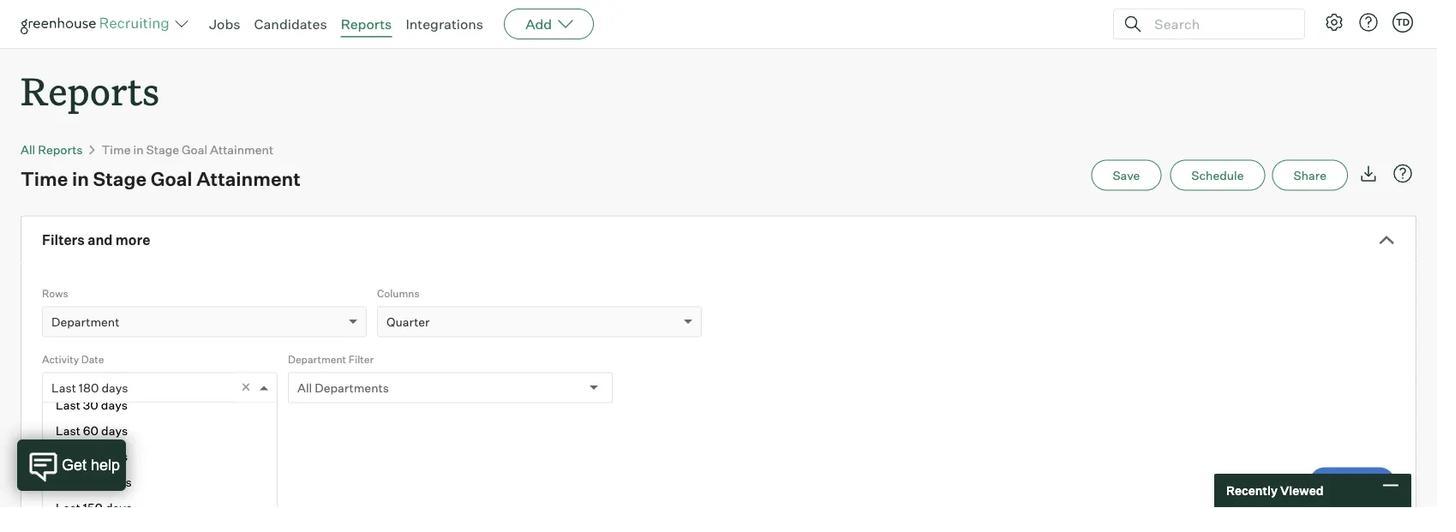 Task type: describe. For each thing, give the bounding box(es) containing it.
quarter
[[386, 314, 430, 329]]

last 180 days option
[[51, 380, 128, 395]]

filters and more
[[42, 232, 150, 249]]

1 vertical spatial reports
[[21, 65, 160, 116]]

for
[[195, 409, 210, 424]]

1 horizontal spatial in
[[133, 142, 144, 157]]

filter
[[349, 353, 374, 366]]

days for 60
[[101, 424, 128, 439]]

last 60 days
[[56, 424, 128, 439]]

save and schedule this report to revisit it! element
[[1091, 160, 1170, 191]]

download image
[[1358, 163, 1379, 184]]

greenhouse recruiting image
[[21, 14, 175, 34]]

last 30 days option
[[43, 393, 277, 419]]

reports link
[[341, 15, 392, 33]]

filters
[[42, 232, 85, 249]]

Search text field
[[1150, 12, 1289, 36]]

apply
[[1336, 475, 1369, 490]]

0 vertical spatial time in stage goal attainment
[[102, 142, 273, 157]]

120
[[83, 475, 102, 490]]

1 vertical spatial time
[[21, 167, 68, 190]]

integrations
[[406, 15, 483, 33]]

rows
[[42, 287, 68, 300]]

the
[[213, 409, 231, 424]]

last for last 90 days
[[56, 450, 80, 465]]

all reports
[[21, 142, 83, 157]]

share button
[[1272, 160, 1348, 191]]

department for department filter
[[288, 353, 346, 366]]

180
[[79, 380, 99, 395]]

td
[[1396, 16, 1410, 28]]

add button
[[504, 9, 594, 39]]

last 120 days
[[56, 475, 132, 490]]

td button
[[1389, 9, 1417, 36]]

60
[[83, 424, 99, 439]]

department option
[[51, 314, 119, 329]]

days for 180
[[102, 380, 128, 395]]

goals data is only available for the last 365 days
[[42, 409, 254, 442]]

days for 30
[[101, 398, 128, 413]]

integrations link
[[406, 15, 483, 33]]

all departments
[[297, 380, 389, 395]]

td button
[[1393, 12, 1413, 33]]

0 vertical spatial time
[[102, 142, 131, 157]]

only
[[116, 409, 140, 424]]

last for last 120 days
[[56, 475, 80, 490]]

jobs
[[209, 15, 240, 33]]

schedule button
[[1170, 160, 1265, 191]]

columns
[[377, 287, 420, 300]]

goals
[[42, 409, 74, 424]]

activity
[[42, 353, 79, 366]]

0 vertical spatial reports
[[341, 15, 392, 33]]

and
[[88, 232, 113, 249]]

recently
[[1226, 483, 1278, 498]]

last 90 days
[[56, 450, 128, 465]]

viewed
[[1280, 483, 1324, 498]]

days for 120
[[105, 475, 132, 490]]



Task type: locate. For each thing, give the bounding box(es) containing it.
apply button
[[1310, 468, 1395, 499]]

0 vertical spatial department
[[51, 314, 119, 329]]

goal
[[182, 142, 207, 157], [151, 167, 192, 190]]

days right 90
[[101, 450, 128, 465]]

save
[[1113, 168, 1140, 183]]

1 horizontal spatial all
[[297, 380, 312, 395]]

all for all reports
[[21, 142, 35, 157]]

last inside option
[[56, 450, 80, 465]]

faq image
[[1393, 163, 1413, 184]]

1 vertical spatial stage
[[93, 167, 147, 190]]

quarter option
[[386, 314, 430, 329]]

last 120 days option
[[43, 470, 277, 496]]

more
[[116, 232, 150, 249]]

last 150 days option
[[43, 496, 277, 508]]

0 vertical spatial all
[[21, 142, 35, 157]]

days inside goals data is only available for the last 365 days
[[67, 427, 93, 442]]

1 vertical spatial in
[[72, 167, 89, 190]]

all
[[21, 142, 35, 157], [297, 380, 312, 395]]

department up date
[[51, 314, 119, 329]]

2 vertical spatial reports
[[38, 142, 83, 157]]

1 vertical spatial department
[[288, 353, 346, 366]]

1 vertical spatial goal
[[151, 167, 192, 190]]

departments
[[315, 380, 389, 395]]

stage
[[146, 142, 179, 157], [93, 167, 147, 190]]

0 horizontal spatial time
[[21, 167, 68, 190]]

in
[[133, 142, 144, 157], [72, 167, 89, 190]]

last left 90
[[56, 450, 80, 465]]

configure image
[[1324, 12, 1345, 33]]

0 horizontal spatial department
[[51, 314, 119, 329]]

last for last 60 days
[[56, 424, 80, 439]]

×
[[241, 377, 251, 396]]

last 60 days option
[[43, 419, 277, 445]]

None field
[[43, 373, 60, 403]]

share
[[1294, 168, 1327, 183]]

days for 90
[[101, 450, 128, 465]]

time in stage goal attainment link
[[102, 142, 273, 157]]

1 horizontal spatial department
[[288, 353, 346, 366]]

days right 60
[[101, 424, 128, 439]]

data
[[76, 409, 102, 424]]

0 horizontal spatial all
[[21, 142, 35, 157]]

activity date
[[42, 353, 104, 366]]

365
[[42, 427, 64, 442]]

candidates
[[254, 15, 327, 33]]

0 vertical spatial attainment
[[210, 142, 273, 157]]

time
[[102, 142, 131, 157], [21, 167, 68, 190]]

schedule
[[1192, 168, 1244, 183]]

reports
[[341, 15, 392, 33], [21, 65, 160, 116], [38, 142, 83, 157]]

0 horizontal spatial in
[[72, 167, 89, 190]]

90
[[83, 450, 99, 465]]

is
[[104, 409, 113, 424]]

30
[[83, 398, 98, 413]]

1 vertical spatial attainment
[[196, 167, 301, 190]]

last left 120
[[56, 475, 80, 490]]

days inside option
[[101, 450, 128, 465]]

days right 30
[[101, 398, 128, 413]]

days right 180 at the bottom left
[[102, 380, 128, 395]]

0 vertical spatial in
[[133, 142, 144, 157]]

date
[[81, 353, 104, 366]]

time right all reports
[[102, 142, 131, 157]]

add
[[525, 15, 552, 33]]

last 90 days option
[[43, 445, 277, 470]]

last for last 180 days
[[51, 380, 76, 395]]

department
[[51, 314, 119, 329], [288, 353, 346, 366]]

time in stage goal attainment
[[102, 142, 273, 157], [21, 167, 301, 190]]

department up all departments
[[288, 353, 346, 366]]

last 180 days
[[51, 380, 128, 395]]

time down "all reports" link
[[21, 167, 68, 190]]

last left 30
[[56, 398, 80, 413]]

0 vertical spatial goal
[[182, 142, 207, 157]]

department for department
[[51, 314, 119, 329]]

days right 120
[[105, 475, 132, 490]]

0 vertical spatial stage
[[146, 142, 179, 157]]

last left 180 at the bottom left
[[51, 380, 76, 395]]

last
[[233, 409, 254, 424]]

save button
[[1091, 160, 1162, 191]]

department filter
[[288, 353, 374, 366]]

available
[[142, 409, 192, 424]]

last 30 days
[[56, 398, 128, 413]]

days
[[102, 380, 128, 395], [101, 398, 128, 413], [101, 424, 128, 439], [67, 427, 93, 442], [101, 450, 128, 465], [105, 475, 132, 490]]

1 vertical spatial time in stage goal attainment
[[21, 167, 301, 190]]

last for last 30 days
[[56, 398, 80, 413]]

1 vertical spatial all
[[297, 380, 312, 395]]

last
[[51, 380, 76, 395], [56, 398, 80, 413], [56, 424, 80, 439], [56, 450, 80, 465], [56, 475, 80, 490]]

jobs link
[[209, 15, 240, 33]]

recently viewed
[[1226, 483, 1324, 498]]

all for all departments
[[297, 380, 312, 395]]

days down data
[[67, 427, 93, 442]]

last left 60
[[56, 424, 80, 439]]

all reports link
[[21, 142, 83, 157]]

candidates link
[[254, 15, 327, 33]]

1 horizontal spatial time
[[102, 142, 131, 157]]

attainment
[[210, 142, 273, 157], [196, 167, 301, 190]]



Task type: vqa. For each thing, say whether or not it's contained in the screenshot.
'365'
yes



